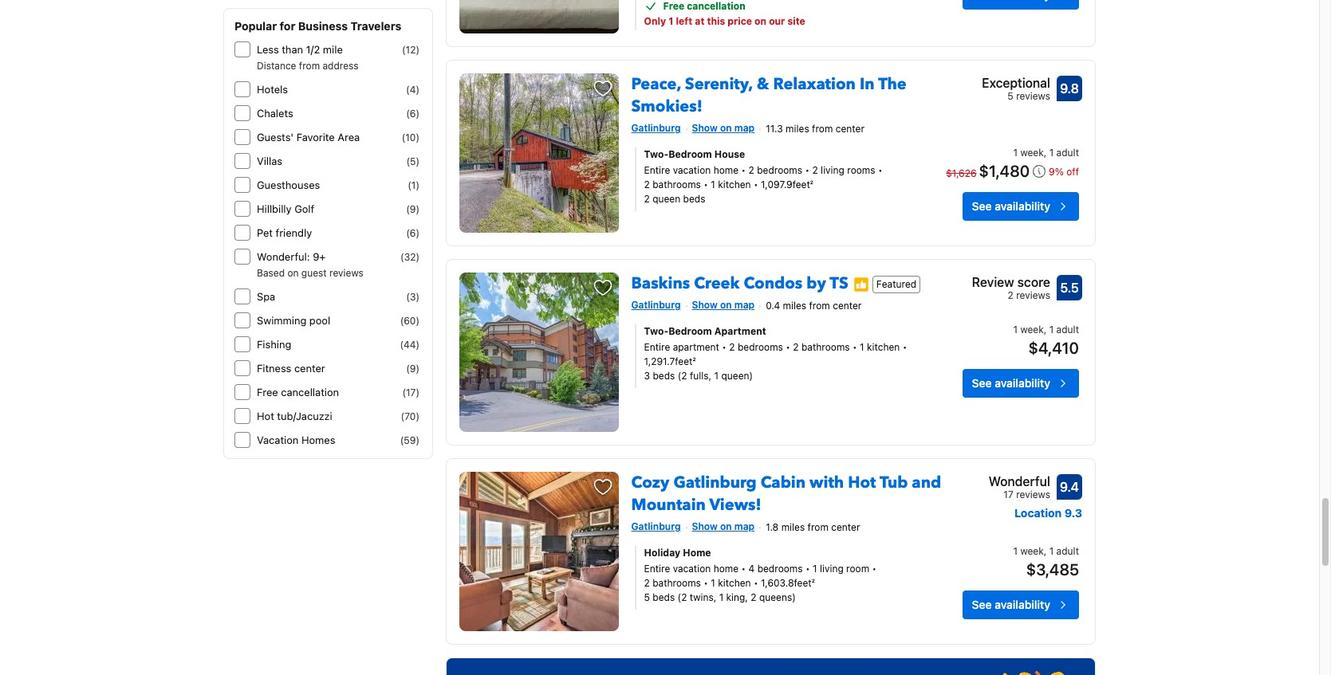 Task type: describe. For each thing, give the bounding box(es) containing it.
exceptional
[[982, 76, 1051, 90]]

• down 0.4 miles from center
[[853, 341, 857, 353]]

on for two-bedroom apartment
[[720, 299, 732, 311]]

• left 1,097.9feet²
[[754, 179, 758, 191]]

house
[[715, 148, 745, 160]]

1,603.8feet²
[[761, 577, 815, 589]]

&
[[757, 73, 769, 95]]

at
[[695, 15, 705, 27]]

on for two-bedroom house
[[720, 122, 732, 134]]

0 vertical spatial cancellation
[[687, 0, 746, 12]]

gatlinburg for holiday home
[[631, 521, 681, 533]]

peace, serenity, & relaxation in the smokies! link
[[631, 67, 907, 117]]

(6) for chalets
[[406, 108, 420, 120]]

1 week from the top
[[1021, 147, 1044, 159]]

adult for $4,410
[[1057, 324, 1079, 336]]

hot tub/jacuzzi
[[257, 410, 332, 423]]

baskins creek condos by ts
[[631, 273, 849, 294]]

(4)
[[406, 84, 420, 96]]

(44)
[[400, 339, 420, 351]]

by
[[807, 273, 826, 294]]

vacation inside holiday home entire vacation home • 4 bedrooms • 1 living room • 2 bathrooms • 1 kitchen • 1,603.8feet² 5 beds (2 twins, 1 king, 2 queens)
[[673, 563, 711, 575]]

entire for review score
[[644, 341, 670, 353]]

1 adult from the top
[[1057, 147, 1079, 159]]

gatlinburg for two-bedroom apartment
[[631, 299, 681, 311]]

room
[[846, 563, 870, 575]]

from down the 1/2
[[299, 60, 320, 72]]

• left 4
[[742, 563, 746, 575]]

home inside holiday home entire vacation home • 4 bedrooms • 1 living room • 2 bathrooms • 1 kitchen • 1,603.8feet² 5 beds (2 twins, 1 king, 2 queens)
[[714, 563, 739, 575]]

week for $3,485
[[1021, 546, 1044, 558]]

tub/jacuzzi
[[277, 410, 332, 423]]

1 up 1,603.8feet²
[[813, 563, 817, 575]]

center for two-bedroom apartment entire apartment • 2 bedrooms • 2 bathrooms • 1 kitchen • 1,291.7feet² 3 beds (2 fulls, 1 queen)
[[833, 300, 862, 312]]

reviews right guest
[[329, 267, 364, 279]]

• down house
[[742, 164, 746, 176]]

fulls,
[[690, 370, 712, 382]]

living inside holiday home entire vacation home • 4 bedrooms • 1 living room • 2 bathrooms • 1 kitchen • 1,603.8feet² 5 beds (2 twins, 1 king, 2 queens)
[[820, 563, 844, 575]]

vacation
[[257, 434, 299, 447]]

9%
[[1049, 166, 1064, 178]]

• down featured
[[903, 341, 907, 353]]

2 inside review score 2 reviews
[[1008, 290, 1014, 302]]

bathrooms inside two-bedroom house entire vacation home • 2 bedrooms • 2 living rooms • 2 bathrooms • 1 kitchen • 1,097.9feet² 2 queen beds
[[653, 179, 701, 191]]

based on guest reviews
[[257, 267, 364, 279]]

1 week , 1 adult
[[1014, 147, 1079, 159]]

in
[[860, 73, 875, 95]]

beds inside two-bedroom house entire vacation home • 2 bedrooms • 2 living rooms • 2 bathrooms • 1 kitchen • 1,097.9feet² 2 queen beds
[[683, 193, 706, 205]]

from for two-bedroom apartment entire apartment • 2 bedrooms • 2 bathrooms • 1 kitchen • 1,291.7feet² 3 beds (2 fulls, 1 queen)
[[809, 300, 830, 312]]

• down two-bedroom house link
[[704, 179, 708, 191]]

living inside two-bedroom house entire vacation home • 2 bedrooms • 2 living rooms • 2 bathrooms • 1 kitchen • 1,097.9feet² 2 queen beds
[[821, 164, 845, 176]]

location
[[1015, 507, 1062, 520]]

popular
[[235, 19, 277, 33]]

map for gatlinburg
[[735, 521, 755, 533]]

• up the twins,
[[704, 577, 708, 589]]

mountain
[[631, 495, 706, 516]]

review
[[972, 275, 1014, 290]]

guests'
[[257, 131, 294, 144]]

relaxation
[[773, 73, 856, 95]]

scored 9.4 element
[[1057, 475, 1083, 500]]

kitchen inside two-bedroom house entire vacation home • 2 bedrooms • 2 living rooms • 2 bathrooms • 1 kitchen • 1,097.9feet² 2 queen beds
[[718, 179, 751, 191]]

fishing
[[257, 338, 291, 351]]

area
[[338, 131, 360, 144]]

show for gatlinburg
[[692, 521, 718, 533]]

(60)
[[400, 315, 420, 327]]

wonderful element
[[989, 472, 1051, 491]]

9+
[[313, 251, 326, 263]]

hotels
[[257, 83, 288, 96]]

see availability link for cozy gatlinburg cabin with hot tub and mountain views!
[[963, 591, 1079, 620]]

only
[[644, 15, 666, 27]]

travelers
[[351, 19, 401, 33]]

vacation inside two-bedroom house entire vacation home • 2 bedrooms • 2 living rooms • 2 bathrooms • 1 kitchen • 1,097.9feet² 2 queen beds
[[673, 164, 711, 176]]

(59)
[[400, 435, 420, 447]]

serenity,
[[685, 73, 753, 95]]

off
[[1067, 166, 1079, 178]]

center right fitness
[[294, 362, 325, 375]]

1 left left
[[669, 15, 674, 27]]

beds inside holiday home entire vacation home • 4 bedrooms • 1 living room • 2 bathrooms • 1 kitchen • 1,603.8feet² 5 beds (2 twins, 1 king, 2 queens)
[[653, 592, 675, 604]]

featured
[[877, 278, 917, 290]]

show for serenity,
[[692, 122, 718, 134]]

holiday home link
[[644, 546, 914, 561]]

wonderful
[[989, 475, 1051, 489]]

pool
[[309, 314, 330, 327]]

5 inside exceptional 5 reviews
[[1008, 90, 1014, 102]]

reviews inside review score 2 reviews
[[1016, 290, 1051, 302]]

1 up $4,410
[[1050, 324, 1054, 336]]

guest
[[301, 267, 327, 279]]

availability for peace, serenity, & relaxation in the smokies!
[[995, 199, 1051, 213]]

see for cozy gatlinburg cabin with hot tub and mountain views!
[[972, 598, 992, 612]]

1 down 0.4 miles from center
[[860, 341, 864, 353]]

bathrooms inside holiday home entire vacation home • 4 bedrooms • 1 living room • 2 bathrooms • 1 kitchen • 1,603.8feet² 5 beds (2 twins, 1 king, 2 queens)
[[653, 577, 701, 589]]

1 week , 1 adult $4,410
[[1014, 324, 1079, 357]]

1 vertical spatial miles
[[783, 300, 807, 312]]

kitchen inside two-bedroom apartment entire apartment • 2 bedrooms • 2 bathrooms • 1 kitchen • 1,291.7feet² 3 beds (2 fulls, 1 queen)
[[867, 341, 900, 353]]

baskins creek condos by ts image
[[459, 273, 619, 432]]

holiday
[[644, 547, 681, 559]]

distance from address
[[257, 60, 359, 72]]

fitness
[[257, 362, 291, 375]]

swimming pool
[[257, 314, 330, 327]]

cozy gatlinburg cabin with hot tub and mountain views! image
[[459, 472, 619, 632]]

2 see from the top
[[972, 376, 992, 390]]

bedrooms inside two-bedroom house entire vacation home • 2 bedrooms • 2 living rooms • 2 bathrooms • 1 kitchen • 1,097.9feet² 2 queen beds
[[757, 164, 803, 176]]

week for $4,410
[[1021, 324, 1044, 336]]

hillbilly
[[257, 203, 292, 215]]

creek
[[694, 273, 740, 294]]

friendly
[[276, 227, 312, 239]]

vacation homes
[[257, 434, 335, 447]]

villas
[[257, 155, 282, 168]]

1,291.7feet²
[[644, 356, 696, 368]]

3
[[644, 370, 650, 382]]

peace,
[[631, 73, 681, 95]]

9.8
[[1060, 81, 1079, 96]]

1.8 miles from center
[[766, 522, 860, 534]]

on for holiday home
[[720, 521, 732, 533]]

1 down location
[[1014, 546, 1018, 558]]

bedrooms for $4,410
[[738, 341, 783, 353]]

1,097.9feet²
[[761, 179, 814, 191]]

availability for cozy gatlinburg cabin with hot tub and mountain views!
[[995, 598, 1051, 612]]

distance
[[257, 60, 296, 72]]

2 availability from the top
[[995, 376, 1051, 390]]

4
[[749, 563, 755, 575]]

sign in, save money image
[[1000, 672, 1083, 676]]

cabin
[[761, 472, 806, 494]]

on left our
[[755, 15, 767, 27]]

and
[[912, 472, 941, 494]]

1 right fulls,
[[714, 370, 719, 382]]

1 up 9%
[[1050, 147, 1054, 159]]

cozy
[[631, 472, 670, 494]]

from for two-bedroom house entire vacation home • 2 bedrooms • 2 living rooms • 2 bathrooms • 1 kitchen • 1,097.9feet² 2 queen beds
[[812, 123, 833, 135]]

(70)
[[401, 411, 420, 423]]

scored 5.5 element
[[1057, 275, 1083, 301]]

1 down review score 2 reviews
[[1014, 324, 1018, 336]]

miles for relaxation
[[786, 123, 810, 135]]

0 horizontal spatial free
[[257, 386, 278, 399]]

chalets
[[257, 107, 293, 120]]

entire for exceptional
[[644, 164, 670, 176]]

cozy gatlinburg cabin with hot tub and mountain views! link
[[631, 466, 941, 516]]

2 map from the top
[[735, 299, 755, 311]]

for
[[280, 19, 296, 33]]

1.8
[[766, 522, 779, 534]]

twins,
[[690, 592, 717, 604]]

9% off
[[1049, 166, 1079, 178]]

smokies!
[[631, 96, 703, 117]]

less
[[257, 43, 279, 56]]

1 up $3,485
[[1050, 546, 1054, 558]]

• right room
[[872, 563, 877, 575]]

center for holiday home entire vacation home • 4 bedrooms • 1 living room • 2 bathrooms • 1 kitchen • 1,603.8feet² 5 beds (2 twins, 1 king, 2 queens)
[[831, 522, 860, 534]]

wonderful 17 reviews
[[989, 475, 1051, 501]]

2 show on map from the top
[[692, 299, 755, 311]]

based
[[257, 267, 285, 279]]

two-bedroom house link
[[644, 147, 914, 162]]

(32)
[[401, 251, 420, 263]]

reviews inside exceptional 5 reviews
[[1016, 90, 1051, 102]]

exceptional element
[[982, 73, 1051, 93]]

0 horizontal spatial hot
[[257, 410, 274, 423]]

hot inside cozy gatlinburg cabin with hot tub and mountain views!
[[848, 472, 876, 494]]

adult for $3,485
[[1057, 546, 1079, 558]]

center for two-bedroom house entire vacation home • 2 bedrooms • 2 living rooms • 2 bathrooms • 1 kitchen • 1,097.9feet² 2 queen beds
[[836, 123, 865, 135]]

(3)
[[406, 291, 420, 303]]

1 up the '$1,480'
[[1014, 147, 1018, 159]]

home
[[683, 547, 711, 559]]

• up 1,097.9feet²
[[805, 164, 810, 176]]



Task type: vqa. For each thing, say whether or not it's contained in the screenshot.


Task type: locate. For each thing, give the bounding box(es) containing it.
(6) for pet friendly
[[406, 227, 420, 239]]

2 vertical spatial ,
[[1044, 546, 1047, 558]]

gatlinburg down baskins on the top
[[631, 299, 681, 311]]

2 vertical spatial show
[[692, 521, 718, 533]]

our
[[769, 15, 785, 27]]

1 vertical spatial entire
[[644, 341, 670, 353]]

bedroom
[[669, 148, 712, 160], [669, 325, 712, 337]]

1 vertical spatial see availability
[[972, 376, 1051, 390]]

two- up queen
[[644, 148, 669, 160]]

the
[[878, 73, 907, 95]]

0 vertical spatial bathrooms
[[653, 179, 701, 191]]

adult inside "1 week , 1 adult $3,485"
[[1057, 546, 1079, 558]]

1 horizontal spatial cancellation
[[687, 0, 746, 12]]

location 9.3
[[1015, 507, 1083, 520]]

1 vacation from the top
[[673, 164, 711, 176]]

map down views!
[[735, 521, 755, 533]]

1 show from the top
[[692, 122, 718, 134]]

2 bedroom from the top
[[669, 325, 712, 337]]

availability down $3,485
[[995, 598, 1051, 612]]

beds left the twins,
[[653, 592, 675, 604]]

bedroom up apartment
[[669, 325, 712, 337]]

peace, serenity, & relaxation in the smokies!
[[631, 73, 907, 117]]

(17)
[[402, 387, 420, 399]]

(9) down (1) at the left top of the page
[[406, 203, 420, 215]]

(6) up (32)
[[406, 227, 420, 239]]

see availability down $3,485
[[972, 598, 1051, 612]]

reviews inside wonderful 17 reviews
[[1016, 489, 1051, 501]]

site
[[788, 15, 806, 27]]

from for holiday home entire vacation home • 4 bedrooms • 1 living room • 2 bathrooms • 1 kitchen • 1,603.8feet² 5 beds (2 twins, 1 king, 2 queens)
[[808, 522, 829, 534]]

free down fitness
[[257, 386, 278, 399]]

free cancellation up at
[[663, 0, 746, 12]]

0 vertical spatial home
[[714, 164, 739, 176]]

hot up the vacation
[[257, 410, 274, 423]]

1 vertical spatial (2
[[678, 592, 687, 604]]

1 horizontal spatial free
[[663, 0, 685, 12]]

5
[[1008, 90, 1014, 102], [644, 592, 650, 604]]

hot left tub
[[848, 472, 876, 494]]

0 horizontal spatial cancellation
[[281, 386, 339, 399]]

bedroom for review
[[669, 325, 712, 337]]

show on map for gatlinburg
[[692, 521, 755, 533]]

price
[[728, 15, 752, 27]]

0.4 miles from center
[[766, 300, 862, 312]]

gatlinburg down the mountain
[[631, 521, 681, 533]]

0 vertical spatial living
[[821, 164, 845, 176]]

kitchen up 'king,'
[[718, 577, 751, 589]]

0 vertical spatial adult
[[1057, 147, 1079, 159]]

1 (6) from the top
[[406, 108, 420, 120]]

bedrooms down holiday home link
[[758, 563, 803, 575]]

1 vertical spatial (9)
[[406, 363, 420, 375]]

see availability link down $3,485
[[963, 591, 1079, 620]]

on down the wonderful: 9+
[[288, 267, 299, 279]]

baskins
[[631, 273, 690, 294]]

5 down holiday in the bottom of the page
[[644, 592, 650, 604]]

1 vertical spatial week
[[1021, 324, 1044, 336]]

1 (9) from the top
[[406, 203, 420, 215]]

2 vertical spatial miles
[[782, 522, 805, 534]]

address
[[323, 60, 359, 72]]

see availability link for peace, serenity, & relaxation in the smokies!
[[963, 192, 1079, 221]]

two- inside two-bedroom house entire vacation home • 2 bedrooms • 2 living rooms • 2 bathrooms • 1 kitchen • 1,097.9feet² 2 queen beds
[[644, 148, 669, 160]]

2 week from the top
[[1021, 324, 1044, 336]]

favorite
[[297, 131, 335, 144]]

center up rooms
[[836, 123, 865, 135]]

(9) for fitness center
[[406, 363, 420, 375]]

beds right queen
[[683, 193, 706, 205]]

see availability for peace, serenity, & relaxation in the smokies!
[[972, 199, 1051, 213]]

mile
[[323, 43, 343, 56]]

1 left 'king,'
[[719, 592, 724, 604]]

bedrooms
[[757, 164, 803, 176], [738, 341, 783, 353], [758, 563, 803, 575]]

apartment
[[673, 341, 720, 353]]

0 vertical spatial bedroom
[[669, 148, 712, 160]]

availability down $4,410
[[995, 376, 1051, 390]]

1 vertical spatial see
[[972, 376, 992, 390]]

baskins creek condos by ts link
[[631, 266, 849, 294]]

with
[[810, 472, 844, 494]]

9.3
[[1065, 507, 1083, 520]]

2 see availability link from the top
[[963, 369, 1079, 398]]

0 vertical spatial see
[[972, 199, 992, 213]]

spa
[[257, 290, 275, 303]]

(2 inside holiday home entire vacation home • 4 bedrooms • 1 living room • 2 bathrooms • 1 kitchen • 1,603.8feet² 5 beds (2 twins, 1 king, 2 queens)
[[678, 592, 687, 604]]

popular for business travelers
[[235, 19, 401, 33]]

(2 left fulls,
[[678, 370, 687, 382]]

gatlinburg
[[631, 122, 681, 134], [631, 299, 681, 311], [674, 472, 757, 494], [631, 521, 681, 533]]

2 (9) from the top
[[406, 363, 420, 375]]

3 adult from the top
[[1057, 546, 1079, 558]]

0 vertical spatial see availability link
[[963, 192, 1079, 221]]

0 vertical spatial see availability
[[972, 199, 1051, 213]]

, inside "1 week , 1 adult $3,485"
[[1044, 546, 1047, 558]]

2 vertical spatial show on map
[[692, 521, 755, 533]]

living
[[821, 164, 845, 176], [820, 563, 844, 575]]

(2 inside two-bedroom apartment entire apartment • 2 bedrooms • 2 bathrooms • 1 kitchen • 1,291.7feet² 3 beds (2 fulls, 1 queen)
[[678, 370, 687, 382]]

two- for review score
[[644, 325, 669, 337]]

free up left
[[663, 0, 685, 12]]

two-bedroom apartment entire apartment • 2 bedrooms • 2 bathrooms • 1 kitchen • 1,291.7feet² 3 beds (2 fulls, 1 queen)
[[644, 325, 907, 382]]

week
[[1021, 147, 1044, 159], [1021, 324, 1044, 336], [1021, 546, 1044, 558]]

adult up $4,410
[[1057, 324, 1079, 336]]

two- for exceptional
[[644, 148, 669, 160]]

0 vertical spatial vacation
[[673, 164, 711, 176]]

cancellation
[[687, 0, 746, 12], [281, 386, 339, 399]]

queens)
[[759, 592, 796, 604]]

2 (2 from the top
[[678, 592, 687, 604]]

3 show from the top
[[692, 521, 718, 533]]

this
[[707, 15, 725, 27]]

from down the relaxation
[[812, 123, 833, 135]]

hot
[[257, 410, 274, 423], [848, 472, 876, 494]]

1 vertical spatial ,
[[1044, 324, 1047, 336]]

2 vertical spatial map
[[735, 521, 755, 533]]

center down ts
[[833, 300, 862, 312]]

• down two-bedroom apartment link
[[786, 341, 791, 353]]

0 vertical spatial beds
[[683, 193, 706, 205]]

center up room
[[831, 522, 860, 534]]

2 vertical spatial bedrooms
[[758, 563, 803, 575]]

2 adult from the top
[[1057, 324, 1079, 336]]

1 vertical spatial cancellation
[[281, 386, 339, 399]]

0 vertical spatial (9)
[[406, 203, 420, 215]]

two-bedroom apartment link
[[644, 325, 914, 339]]

$4,410
[[1029, 339, 1079, 357]]

bathrooms down 0.4 miles from center
[[802, 341, 850, 353]]

living left room
[[820, 563, 844, 575]]

less than 1/2 mile
[[257, 43, 343, 56]]

• down 4
[[754, 577, 758, 589]]

1 vertical spatial show
[[692, 299, 718, 311]]

1 , from the top
[[1044, 147, 1047, 159]]

center
[[836, 123, 865, 135], [833, 300, 862, 312], [294, 362, 325, 375], [831, 522, 860, 534]]

2 (6) from the top
[[406, 227, 420, 239]]

home inside two-bedroom house entire vacation home • 2 bedrooms • 2 living rooms • 2 bathrooms • 1 kitchen • 1,097.9feet² 2 queen beds
[[714, 164, 739, 176]]

$1,480
[[979, 162, 1030, 180]]

0 vertical spatial hot
[[257, 410, 274, 423]]

1 vertical spatial map
[[735, 299, 755, 311]]

entire up 1,291.7feet²
[[644, 341, 670, 353]]

business
[[298, 19, 348, 33]]

0 horizontal spatial free cancellation
[[257, 386, 339, 399]]

1 vertical spatial free cancellation
[[257, 386, 339, 399]]

show up home
[[692, 521, 718, 533]]

bathrooms up queen
[[653, 179, 701, 191]]

bedroom inside two-bedroom house entire vacation home • 2 bedrooms • 2 living rooms • 2 bathrooms • 1 kitchen • 1,097.9feet² 2 queen beds
[[669, 148, 712, 160]]

1 vertical spatial bedroom
[[669, 325, 712, 337]]

0 vertical spatial 5
[[1008, 90, 1014, 102]]

2 home from the top
[[714, 563, 739, 575]]

$1,626
[[946, 167, 977, 179]]

1 see from the top
[[972, 199, 992, 213]]

review score element
[[972, 273, 1051, 292]]

1 show on map from the top
[[692, 122, 755, 134]]

bedrooms down two-bedroom apartment link
[[738, 341, 783, 353]]

map left 11.3
[[735, 122, 755, 134]]

1 vertical spatial show on map
[[692, 299, 755, 311]]

adult inside 1 week , 1 adult $4,410
[[1057, 324, 1079, 336]]

, for $3,485
[[1044, 546, 1047, 558]]

two-bedroom house entire vacation home • 2 bedrooms • 2 living rooms • 2 bathrooms • 1 kitchen • 1,097.9feet² 2 queen beds
[[644, 148, 883, 205]]

1 availability from the top
[[995, 199, 1051, 213]]

3 see availability from the top
[[972, 598, 1051, 612]]

gatlinburg for two-bedroom house
[[631, 122, 681, 134]]

free cancellation
[[663, 0, 746, 12], [257, 386, 339, 399]]

0.4
[[766, 300, 780, 312]]

beds down 1,291.7feet²
[[653, 370, 675, 382]]

(5)
[[406, 156, 420, 168]]

availability down the '$1,480'
[[995, 199, 1051, 213]]

exceptional 5 reviews
[[982, 76, 1051, 102]]

kitchen down featured
[[867, 341, 900, 353]]

0 vertical spatial (2
[[678, 370, 687, 382]]

1 horizontal spatial 5
[[1008, 90, 1014, 102]]

0 vertical spatial two-
[[644, 148, 669, 160]]

1 (2 from the top
[[678, 370, 687, 382]]

beds inside two-bedroom apartment entire apartment • 2 bedrooms • 2 bathrooms • 1 kitchen • 1,291.7feet² 3 beds (2 fulls, 1 queen)
[[653, 370, 675, 382]]

3 , from the top
[[1044, 546, 1047, 558]]

3 week from the top
[[1021, 546, 1044, 558]]

0 vertical spatial show on map
[[692, 122, 755, 134]]

1 bedroom from the top
[[669, 148, 712, 160]]

from
[[299, 60, 320, 72], [812, 123, 833, 135], [809, 300, 830, 312], [808, 522, 829, 534]]

on down creek
[[720, 299, 732, 311]]

0 vertical spatial week
[[1021, 147, 1044, 159]]

2 vertical spatial see availability
[[972, 598, 1051, 612]]

1 vertical spatial living
[[820, 563, 844, 575]]

1 home from the top
[[714, 164, 739, 176]]

adult up 9% off
[[1057, 147, 1079, 159]]

see availability link down the '$1,480'
[[963, 192, 1079, 221]]

show on map up house
[[692, 122, 755, 134]]

•
[[742, 164, 746, 176], [805, 164, 810, 176], [878, 164, 883, 176], [704, 179, 708, 191], [754, 179, 758, 191], [722, 341, 727, 353], [786, 341, 791, 353], [853, 341, 857, 353], [903, 341, 907, 353], [742, 563, 746, 575], [806, 563, 810, 575], [872, 563, 877, 575], [704, 577, 708, 589], [754, 577, 758, 589]]

show on map down views!
[[692, 521, 755, 533]]

2 vertical spatial see
[[972, 598, 992, 612]]

2 vertical spatial availability
[[995, 598, 1051, 612]]

(2 left the twins,
[[678, 592, 687, 604]]

1 vertical spatial adult
[[1057, 324, 1079, 336]]

see for peace, serenity, & relaxation in the smokies!
[[972, 199, 992, 213]]

1 vertical spatial two-
[[644, 325, 669, 337]]

3 availability from the top
[[995, 598, 1051, 612]]

11.3 miles from center
[[766, 123, 865, 135]]

on down views!
[[720, 521, 732, 533]]

see availability for cozy gatlinburg cabin with hot tub and mountain views!
[[972, 598, 1051, 612]]

1 vertical spatial 5
[[644, 592, 650, 604]]

see
[[972, 199, 992, 213], [972, 376, 992, 390], [972, 598, 992, 612]]

see availability link down $4,410
[[963, 369, 1079, 398]]

1 map from the top
[[735, 122, 755, 134]]

0 vertical spatial free
[[663, 0, 685, 12]]

• up 1,603.8feet²
[[806, 563, 810, 575]]

• right rooms
[[878, 164, 883, 176]]

1 entire from the top
[[644, 164, 670, 176]]

0 vertical spatial map
[[735, 122, 755, 134]]

1 vertical spatial hot
[[848, 472, 876, 494]]

miles for with
[[782, 522, 805, 534]]

entire inside two-bedroom house entire vacation home • 2 bedrooms • 2 living rooms • 2 bathrooms • 1 kitchen • 1,097.9feet² 2 queen beds
[[644, 164, 670, 176]]

vacation
[[673, 164, 711, 176], [673, 563, 711, 575]]

1 vertical spatial bedrooms
[[738, 341, 783, 353]]

this property is part of our preferred partner program. it's committed to providing excellent service and good value. it'll pay us a higher commission if you make a booking. image
[[853, 277, 869, 292], [853, 277, 869, 292]]

2 see availability from the top
[[972, 376, 1051, 390]]

peace, serenity, & relaxation in the smokies! image
[[459, 73, 619, 233]]

0 vertical spatial availability
[[995, 199, 1051, 213]]

map down the baskins creek condos by ts
[[735, 299, 755, 311]]

than
[[282, 43, 303, 56]]

week up $4,410
[[1021, 324, 1044, 336]]

2 vertical spatial kitchen
[[718, 577, 751, 589]]

two- inside two-bedroom apartment entire apartment • 2 bedrooms • 2 bathrooms • 1 kitchen • 1,291.7feet² 3 beds (2 fulls, 1 queen)
[[644, 325, 669, 337]]

living left rooms
[[821, 164, 845, 176]]

cancellation up this at the right top
[[687, 0, 746, 12]]

0 vertical spatial ,
[[1044, 147, 1047, 159]]

reviews left 5.5
[[1016, 290, 1051, 302]]

home
[[714, 164, 739, 176], [714, 563, 739, 575]]

miles
[[786, 123, 810, 135], [783, 300, 807, 312], [782, 522, 805, 534]]

0 vertical spatial entire
[[644, 164, 670, 176]]

free cancellation up hot tub/jacuzzi
[[257, 386, 339, 399]]

gatlinburg up views!
[[674, 472, 757, 494]]

2 two- from the top
[[644, 325, 669, 337]]

5.5
[[1060, 281, 1079, 295]]

kitchen inside holiday home entire vacation home • 4 bedrooms • 1 living room • 2 bathrooms • 1 kitchen • 1,603.8feet² 5 beds (2 twins, 1 king, 2 queens)
[[718, 577, 751, 589]]

5 inside holiday home entire vacation home • 4 bedrooms • 1 living room • 2 bathrooms • 1 kitchen • 1,603.8feet² 5 beds (2 twins, 1 king, 2 queens)
[[644, 592, 650, 604]]

0 vertical spatial kitchen
[[718, 179, 751, 191]]

2 entire from the top
[[644, 341, 670, 353]]

2 show from the top
[[692, 299, 718, 311]]

cancellation up the tub/jacuzzi
[[281, 386, 339, 399]]

1 vertical spatial (6)
[[406, 227, 420, 239]]

1 vertical spatial beds
[[653, 370, 675, 382]]

show on map down creek
[[692, 299, 755, 311]]

(1)
[[408, 179, 420, 191]]

gatlinburg inside cozy gatlinburg cabin with hot tub and mountain views!
[[674, 472, 757, 494]]

vacation up queen
[[673, 164, 711, 176]]

1 vertical spatial vacation
[[673, 563, 711, 575]]

1 vertical spatial availability
[[995, 376, 1051, 390]]

reviews left the 9.8
[[1016, 90, 1051, 102]]

1 inside two-bedroom house entire vacation home • 2 bedrooms • 2 living rooms • 2 bathrooms • 1 kitchen • 1,097.9feet² 2 queen beds
[[711, 179, 716, 191]]

2 vertical spatial week
[[1021, 546, 1044, 558]]

entire inside holiday home entire vacation home • 4 bedrooms • 1 living room • 2 bathrooms • 1 kitchen • 1,603.8feet² 5 beds (2 twins, 1 king, 2 queens)
[[644, 563, 670, 575]]

free
[[663, 0, 685, 12], [257, 386, 278, 399]]

2 vacation from the top
[[673, 563, 711, 575]]

1 horizontal spatial free cancellation
[[663, 0, 746, 12]]

2 vertical spatial adult
[[1057, 546, 1079, 558]]

score
[[1018, 275, 1051, 290]]

scored 9.8 element
[[1057, 76, 1083, 101]]

1 vertical spatial see availability link
[[963, 369, 1079, 398]]

(9) up (17)
[[406, 363, 420, 375]]

show
[[692, 122, 718, 134], [692, 299, 718, 311], [692, 521, 718, 533]]

week inside 1 week , 1 adult $4,410
[[1021, 324, 1044, 336]]

condos
[[744, 273, 803, 294]]

week inside "1 week , 1 adult $3,485"
[[1021, 546, 1044, 558]]

, inside 1 week , 1 adult $4,410
[[1044, 324, 1047, 336]]

review score 2 reviews
[[972, 275, 1051, 302]]

miles right the 0.4
[[783, 300, 807, 312]]

gatlinburg down smokies!
[[631, 122, 681, 134]]

entire inside two-bedroom apartment entire apartment • 2 bedrooms • 2 bathrooms • 1 kitchen • 1,291.7feet² 3 beds (2 fulls, 1 queen)
[[644, 341, 670, 353]]

bedroom left house
[[669, 148, 712, 160]]

home left 4
[[714, 563, 739, 575]]

0 vertical spatial show
[[692, 122, 718, 134]]

1 see availability from the top
[[972, 199, 1051, 213]]

2 , from the top
[[1044, 324, 1047, 336]]

1 up the twins,
[[711, 577, 716, 589]]

3 see availability link from the top
[[963, 591, 1079, 620]]

1 two- from the top
[[644, 148, 669, 160]]

(2
[[678, 370, 687, 382], [678, 592, 687, 604]]

2 vertical spatial see availability link
[[963, 591, 1079, 620]]

entire up queen
[[644, 164, 670, 176]]

miles right the 1.8
[[782, 522, 805, 534]]

see availability down the '$1,480'
[[972, 199, 1051, 213]]

11.3
[[766, 123, 783, 135]]

home down house
[[714, 164, 739, 176]]

wonderful:
[[257, 251, 310, 263]]

show down creek
[[692, 299, 718, 311]]

3 entire from the top
[[644, 563, 670, 575]]

3 map from the top
[[735, 521, 755, 533]]

1 vertical spatial home
[[714, 563, 739, 575]]

1 down house
[[711, 179, 716, 191]]

bathrooms inside two-bedroom apartment entire apartment • 2 bedrooms • 2 bathrooms • 1 kitchen • 1,291.7feet² 3 beds (2 fulls, 1 queen)
[[802, 341, 850, 353]]

ts
[[830, 273, 849, 294]]

adult
[[1057, 147, 1079, 159], [1057, 324, 1079, 336], [1057, 546, 1079, 558]]

1 vertical spatial bathrooms
[[802, 341, 850, 353]]

two- up 1,291.7feet²
[[644, 325, 669, 337]]

bedroom for exceptional
[[669, 148, 712, 160]]

3 see from the top
[[972, 598, 992, 612]]

miles right 11.3
[[786, 123, 810, 135]]

0 vertical spatial free cancellation
[[663, 0, 746, 12]]

cozy gatlinburg cabin with hot tub and mountain views!
[[631, 472, 941, 516]]

0 vertical spatial miles
[[786, 123, 810, 135]]

show on map for serenity,
[[692, 122, 755, 134]]

0 horizontal spatial 5
[[644, 592, 650, 604]]

vacation down home
[[673, 563, 711, 575]]

3 show on map from the top
[[692, 521, 755, 533]]

1 see availability link from the top
[[963, 192, 1079, 221]]

pet
[[257, 227, 273, 239]]

0 vertical spatial bedrooms
[[757, 164, 803, 176]]

• down apartment
[[722, 341, 727, 353]]

bedroom inside two-bedroom apartment entire apartment • 2 bedrooms • 2 bathrooms • 1 kitchen • 1,291.7feet² 3 beds (2 fulls, 1 queen)
[[669, 325, 712, 337]]

bedrooms inside holiday home entire vacation home • 4 bedrooms • 1 living room • 2 bathrooms • 1 kitchen • 1,603.8feet² 5 beds (2 twins, 1 king, 2 queens)
[[758, 563, 803, 575]]

bedrooms for $3,485
[[758, 563, 803, 575]]

(9) for hillbilly golf
[[406, 203, 420, 215]]

bedrooms inside two-bedroom apartment entire apartment • 2 bedrooms • 2 bathrooms • 1 kitchen • 1,291.7feet² 3 beds (2 fulls, 1 queen)
[[738, 341, 783, 353]]

entire down holiday in the bottom of the page
[[644, 563, 670, 575]]

, for $4,410
[[1044, 324, 1047, 336]]

5 left the 9.8
[[1008, 90, 1014, 102]]

from down with
[[808, 522, 829, 534]]

1/2
[[306, 43, 320, 56]]

only 1 left at this price on our site
[[644, 15, 806, 27]]

2 vertical spatial entire
[[644, 563, 670, 575]]

week up the '$1,480'
[[1021, 147, 1044, 159]]

1 vertical spatial kitchen
[[867, 341, 900, 353]]

bathrooms up the twins,
[[653, 577, 701, 589]]

2 vertical spatial beds
[[653, 592, 675, 604]]

1
[[669, 15, 674, 27], [1014, 147, 1018, 159], [1050, 147, 1054, 159], [711, 179, 716, 191], [1014, 324, 1018, 336], [1050, 324, 1054, 336], [860, 341, 864, 353], [714, 370, 719, 382], [1014, 546, 1018, 558], [1050, 546, 1054, 558], [813, 563, 817, 575], [711, 577, 716, 589], [719, 592, 724, 604]]

1 vertical spatial free
[[257, 386, 278, 399]]

(6) down (4)
[[406, 108, 420, 120]]

entire
[[644, 164, 670, 176], [644, 341, 670, 353], [644, 563, 670, 575]]

on
[[755, 15, 767, 27], [720, 122, 732, 134], [288, 267, 299, 279], [720, 299, 732, 311], [720, 521, 732, 533]]

map for serenity,
[[735, 122, 755, 134]]

views!
[[710, 495, 762, 516]]

1 horizontal spatial hot
[[848, 472, 876, 494]]

0 vertical spatial (6)
[[406, 108, 420, 120]]

hillbilly golf
[[257, 203, 315, 215]]

bedrooms down two-bedroom house link
[[757, 164, 803, 176]]

from down by
[[809, 300, 830, 312]]

2 vertical spatial bathrooms
[[653, 577, 701, 589]]



